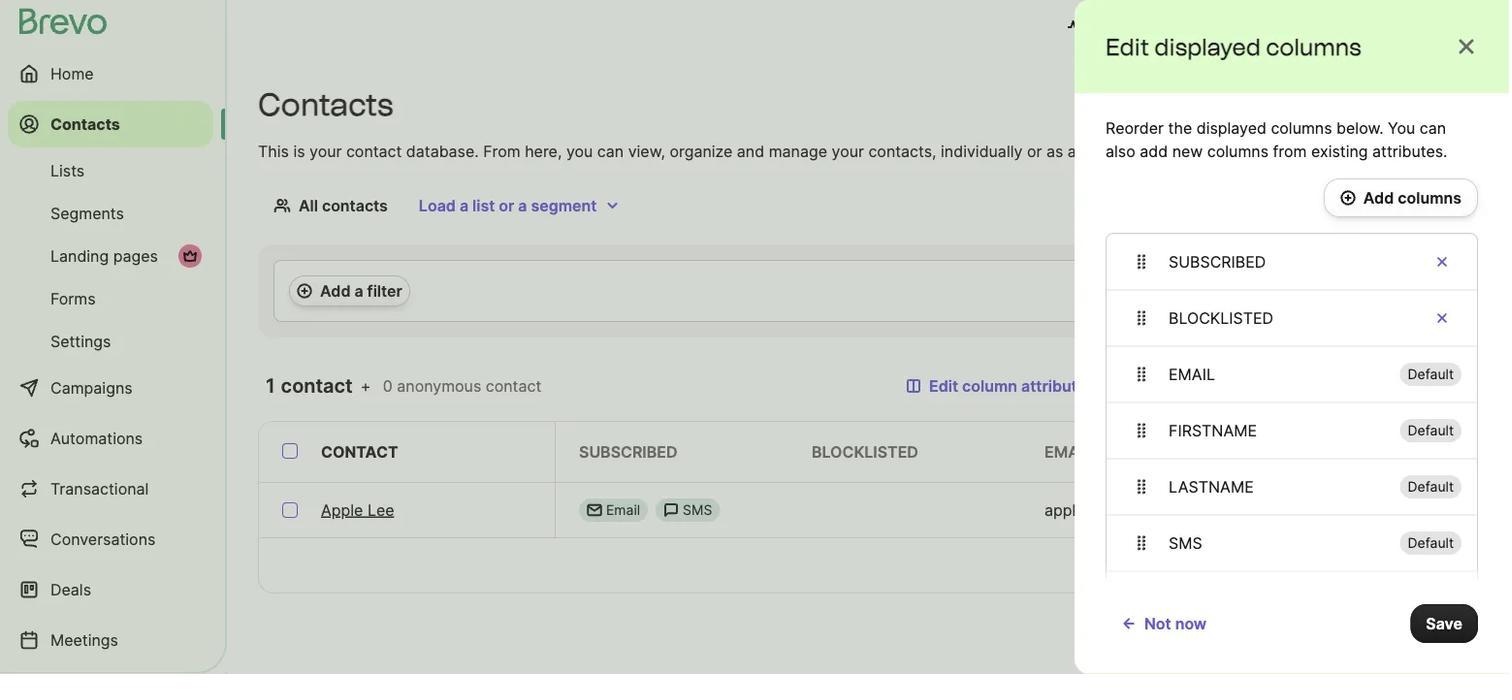 Task type: describe. For each thing, give the bounding box(es) containing it.
segments link
[[8, 194, 213, 233]]

you
[[1388, 118, 1415, 137]]

of
[[1327, 556, 1342, 575]]

usage
[[1091, 17, 1139, 36]]

is
[[293, 142, 305, 161]]

transactional
[[50, 479, 149, 498]]

settings
[[50, 332, 111, 351]]

reorder
[[1106, 118, 1164, 137]]

usage and plan button
[[1052, 8, 1222, 47]]

a right list
[[518, 196, 527, 215]]

0 horizontal spatial and
[[737, 142, 764, 161]]

left___rvooi image
[[182, 248, 198, 264]]

1 horizontal spatial or
[[1027, 142, 1042, 161]]

forms
[[50, 289, 96, 308]]

apple.applelee2001@gmail.com
[[1045, 500, 1277, 519]]

plan
[[1174, 17, 1207, 36]]

group.
[[1081, 142, 1128, 161]]

home link
[[8, 50, 213, 97]]

now
[[1175, 614, 1207, 633]]

landing pages link
[[8, 237, 213, 275]]

columns up from on the right top of the page
[[1271, 118, 1332, 137]]

not now
[[1144, 614, 1207, 633]]

per
[[1126, 556, 1150, 575]]

rows
[[1082, 556, 1122, 575]]

1 your from the left
[[309, 142, 342, 161]]

0
[[383, 376, 393, 395]]

save
[[1426, 614, 1463, 633]]

import contacts button
[[1162, 85, 1315, 124]]

20 button
[[1199, 546, 1269, 585]]

can inside reorder the displayed columns below. you can also add new columns from existing attributes.
[[1420, 118, 1446, 137]]

add for add columns
[[1363, 188, 1394, 207]]

lists link
[[8, 151, 213, 190]]

create
[[1338, 95, 1388, 114]]

load a list or a segment
[[419, 196, 597, 215]]

1 right of
[[1346, 556, 1353, 575]]

apple lee
[[321, 500, 394, 519]]

email
[[606, 502, 640, 518]]

attributes
[[1021, 376, 1095, 395]]

usage and plan
[[1091, 17, 1207, 36]]

individually
[[941, 142, 1023, 161]]

create a contact button
[[1322, 85, 1478, 124]]

from
[[1273, 142, 1307, 161]]

anonymous
[[397, 376, 481, 395]]

1 left of
[[1315, 556, 1322, 575]]

1 lee from the left
[[368, 500, 394, 519]]

contact
[[321, 442, 398, 461]]

edit displayed columns dialog
[[1075, 0, 1509, 674]]

lists
[[50, 161, 85, 180]]

default for sms
[[1408, 535, 1454, 551]]

2 apple from the left
[[1277, 500, 1319, 519]]

conversations
[[50, 530, 156, 548]]

a right as
[[1068, 142, 1076, 161]]

landing pages
[[50, 246, 158, 265]]

contacts for import contacts
[[1232, 95, 1298, 114]]

organize
[[670, 142, 733, 161]]

add columns button
[[1324, 178, 1478, 217]]

reorder the displayed columns below. you can also add new columns from existing attributes.
[[1106, 118, 1448, 161]]

load
[[419, 196, 456, 215]]

new
[[1172, 142, 1203, 161]]

displayed inside reorder the displayed columns below. you can also add new columns from existing attributes.
[[1197, 118, 1267, 137]]

blocklisted button
[[1107, 290, 1477, 346]]

blocklisted inside button
[[1169, 308, 1273, 327]]

home
[[50, 64, 94, 83]]

1 vertical spatial can
[[597, 142, 624, 161]]

not now button
[[1106, 604, 1222, 643]]

list
[[472, 196, 495, 215]]

firstname inside edit displayed columns dialog
[[1169, 421, 1257, 440]]

add for add a filter
[[320, 281, 351, 300]]

1 contact + 0 anonymous contact
[[266, 374, 541, 398]]

1 vertical spatial blocklisted
[[812, 442, 918, 461]]

+
[[361, 376, 371, 395]]

this
[[258, 142, 289, 161]]

columns down import contacts button
[[1207, 142, 1269, 161]]

contact inside 1 contact + 0 anonymous contact
[[486, 376, 541, 395]]

1 left +
[[266, 374, 276, 398]]

contact inside button
[[1405, 95, 1463, 114]]

filter
[[367, 281, 402, 300]]

apple inside apple lee link
[[321, 500, 363, 519]]

apple lee link
[[321, 499, 394, 522]]

the
[[1168, 118, 1192, 137]]

email inside edit displayed columns dialog
[[1169, 365, 1215, 384]]

lastna
[[1452, 442, 1509, 461]]

deals
[[50, 580, 91, 599]]

contacts for all contacts
[[322, 196, 388, 215]]

add columns
[[1363, 188, 1462, 207]]

conversations link
[[8, 516, 213, 563]]

contacts,
[[868, 142, 936, 161]]

1 horizontal spatial contacts
[[258, 86, 393, 123]]

0 horizontal spatial email
[[1045, 442, 1092, 461]]

a for create a contact
[[1392, 95, 1401, 114]]

meetings
[[50, 630, 118, 649]]

pages
[[113, 246, 158, 265]]

automations
[[50, 429, 143, 448]]

load a list or a segment button
[[403, 186, 636, 225]]

settings link
[[8, 322, 213, 361]]

contact up all contacts
[[346, 142, 402, 161]]



Task type: vqa. For each thing, say whether or not it's contained in the screenshot.
bottommost the BLOCKLISTED
yes



Task type: locate. For each thing, give the bounding box(es) containing it.
column
[[962, 376, 1018, 395]]

not
[[1144, 614, 1171, 633]]

0 horizontal spatial contacts
[[322, 196, 388, 215]]

contacts
[[258, 86, 393, 123], [50, 114, 120, 133]]

default for firstname
[[1408, 422, 1454, 439]]

1 vertical spatial email
[[1045, 442, 1092, 461]]

0 horizontal spatial blocklisted
[[812, 442, 918, 461]]

your right manage
[[832, 142, 864, 161]]

0 horizontal spatial your
[[309, 142, 342, 161]]

edit column attributes
[[929, 376, 1095, 395]]

left___c25ys image
[[587, 502, 602, 518], [663, 502, 679, 518]]

1 horizontal spatial lee
[[1452, 500, 1479, 519]]

0 vertical spatial can
[[1420, 118, 1446, 137]]

firstname down search by name, email or phone number search field on the bottom
[[1277, 442, 1367, 461]]

contacts link
[[8, 101, 213, 147]]

apple.applelee2001@gmail.com apple
[[1045, 500, 1319, 519]]

import contacts
[[1179, 95, 1298, 114]]

1 button
[[1407, 552, 1423, 579]]

view,
[[628, 142, 665, 161]]

edit displayed columns
[[1106, 32, 1362, 61]]

0 vertical spatial displayed
[[1154, 32, 1261, 61]]

manage
[[769, 142, 827, 161]]

columns up create
[[1266, 32, 1362, 61]]

sms inside edit displayed columns dialog
[[1169, 533, 1202, 552]]

apple
[[321, 500, 363, 519], [1277, 500, 1319, 519]]

existing
[[1311, 142, 1368, 161]]

firstname
[[1169, 421, 1257, 440], [1277, 442, 1367, 461]]

0 horizontal spatial or
[[499, 196, 514, 215]]

2 lee from the left
[[1452, 500, 1479, 519]]

1 default from the top
[[1408, 366, 1454, 383]]

1 horizontal spatial apple
[[1277, 500, 1319, 519]]

0 vertical spatial or
[[1027, 142, 1042, 161]]

your right is
[[309, 142, 342, 161]]

deals link
[[8, 566, 213, 613]]

0 horizontal spatial sms
[[683, 502, 712, 518]]

a for add a filter
[[354, 281, 363, 300]]

0 horizontal spatial can
[[597, 142, 624, 161]]

a
[[1392, 95, 1401, 114], [1068, 142, 1076, 161], [460, 196, 469, 215], [518, 196, 527, 215], [354, 281, 363, 300]]

and left plan
[[1142, 17, 1171, 36]]

1 apple from the left
[[321, 500, 363, 519]]

0 vertical spatial firstname
[[1169, 421, 1257, 440]]

contacts up is
[[258, 86, 393, 123]]

contacts up "lists" at the top
[[50, 114, 120, 133]]

Search by name, email or phone number search field
[[1118, 367, 1478, 405]]

add down attributes.
[[1363, 188, 1394, 207]]

2 default from the top
[[1408, 422, 1454, 439]]

1 horizontal spatial left___c25ys image
[[663, 502, 679, 518]]

1 inside button
[[1411, 556, 1419, 575]]

segment
[[531, 196, 597, 215]]

subscribed inside button
[[1169, 252, 1266, 271]]

campaigns
[[50, 378, 133, 397]]

0 vertical spatial contacts
[[1232, 95, 1298, 114]]

add inside button
[[1363, 188, 1394, 207]]

1 horizontal spatial and
[[1142, 17, 1171, 36]]

add a filter
[[320, 281, 402, 300]]

0 horizontal spatial add
[[320, 281, 351, 300]]

0 vertical spatial add
[[1363, 188, 1394, 207]]

add
[[1363, 188, 1394, 207], [320, 281, 351, 300]]

edit
[[1106, 32, 1149, 61], [929, 376, 958, 395]]

contact right anonymous
[[486, 376, 541, 395]]

1 horizontal spatial blocklisted
[[1169, 308, 1273, 327]]

1 vertical spatial firstname
[[1277, 442, 1367, 461]]

1 horizontal spatial email
[[1169, 365, 1215, 384]]

a up you
[[1392, 95, 1401, 114]]

1 vertical spatial subscribed
[[579, 442, 678, 461]]

0 horizontal spatial lee
[[368, 500, 394, 519]]

from
[[483, 142, 520, 161]]

here,
[[525, 142, 562, 161]]

contacts
[[1232, 95, 1298, 114], [322, 196, 388, 215]]

1-1 of 1
[[1300, 556, 1353, 575]]

1 horizontal spatial sms
[[1169, 533, 1202, 552]]

0 vertical spatial edit
[[1106, 32, 1149, 61]]

edit left the column
[[929, 376, 958, 395]]

transactional link
[[8, 466, 213, 512]]

default for lastname
[[1408, 479, 1454, 495]]

import
[[1179, 95, 1228, 114]]

all
[[299, 196, 318, 215]]

1 horizontal spatial edit
[[1106, 32, 1149, 61]]

contact left +
[[281, 374, 353, 398]]

and
[[1142, 17, 1171, 36], [737, 142, 764, 161]]

1
[[266, 374, 276, 398], [1315, 556, 1322, 575], [1346, 556, 1353, 575], [1411, 556, 1419, 575]]

displayed up import
[[1154, 32, 1261, 61]]

columns down attributes.
[[1398, 188, 1462, 207]]

automations link
[[8, 415, 213, 462]]

2 your from the left
[[832, 142, 864, 161]]

contact
[[1405, 95, 1463, 114], [346, 142, 402, 161], [281, 374, 353, 398], [486, 376, 541, 395]]

1 vertical spatial sms
[[1169, 533, 1202, 552]]

a for load a list or a segment
[[460, 196, 469, 215]]

save button
[[1411, 604, 1478, 643]]

a left list
[[460, 196, 469, 215]]

1 vertical spatial or
[[499, 196, 514, 215]]

meetings link
[[8, 617, 213, 663]]

1 horizontal spatial firstname
[[1277, 442, 1367, 461]]

subscribed up email
[[579, 442, 678, 461]]

1 horizontal spatial subscribed
[[1169, 252, 1266, 271]]

0 vertical spatial subscribed
[[1169, 252, 1266, 271]]

0 horizontal spatial apple
[[321, 500, 363, 519]]

you
[[566, 142, 593, 161]]

all contacts
[[299, 196, 388, 215]]

3 default from the top
[[1408, 479, 1454, 495]]

0 horizontal spatial firstname
[[1169, 421, 1257, 440]]

page
[[1155, 556, 1191, 575]]

1 vertical spatial and
[[737, 142, 764, 161]]

and left manage
[[737, 142, 764, 161]]

1 horizontal spatial contacts
[[1232, 95, 1298, 114]]

sms
[[683, 502, 712, 518], [1169, 533, 1202, 552]]

add inside button
[[320, 281, 351, 300]]

edit column attributes button
[[890, 367, 1111, 405]]

also
[[1106, 142, 1135, 161]]

or right list
[[499, 196, 514, 215]]

subscribed
[[1169, 252, 1266, 271], [579, 442, 678, 461]]

edit for edit column attributes
[[929, 376, 958, 395]]

1 horizontal spatial your
[[832, 142, 864, 161]]

add a filter button
[[289, 275, 410, 306]]

email
[[1169, 365, 1215, 384], [1045, 442, 1092, 461]]

below.
[[1337, 118, 1384, 137]]

firstname up lastname
[[1169, 421, 1257, 440]]

as
[[1046, 142, 1063, 161]]

rows per page
[[1082, 556, 1191, 575]]

default
[[1408, 366, 1454, 383], [1408, 422, 1454, 439], [1408, 479, 1454, 495], [1408, 535, 1454, 551]]

0 horizontal spatial contacts
[[50, 114, 120, 133]]

sms right email
[[683, 502, 712, 518]]

1-
[[1300, 556, 1315, 575]]

1 vertical spatial edit
[[929, 376, 958, 395]]

1 vertical spatial contacts
[[322, 196, 388, 215]]

campaigns link
[[8, 365, 213, 411]]

0 vertical spatial sms
[[683, 502, 712, 518]]

1 up save button
[[1411, 556, 1419, 575]]

this is your contact database. from here, you can view, organize and manage your contacts, individually or as a group.
[[258, 142, 1128, 161]]

contacts up reorder the displayed columns below. you can also add new columns from existing attributes.
[[1232, 95, 1298, 114]]

add
[[1140, 142, 1168, 161]]

20
[[1207, 556, 1226, 575]]

a left filter
[[354, 281, 363, 300]]

blocklisted
[[1169, 308, 1273, 327], [812, 442, 918, 461]]

landing
[[50, 246, 109, 265]]

left___c25ys image for sms
[[663, 502, 679, 518]]

subscribed up blocklisted button
[[1169, 252, 1266, 271]]

left___c25ys image for email
[[587, 502, 602, 518]]

attributes.
[[1372, 142, 1448, 161]]

apple up the 1-
[[1277, 500, 1319, 519]]

0 vertical spatial blocklisted
[[1169, 308, 1273, 327]]

can
[[1420, 118, 1446, 137], [597, 142, 624, 161]]

edit inside dialog
[[1106, 32, 1149, 61]]

or left as
[[1027, 142, 1042, 161]]

1 horizontal spatial add
[[1363, 188, 1394, 207]]

and inside button
[[1142, 17, 1171, 36]]

2 left___c25ys image from the left
[[663, 502, 679, 518]]

segments
[[50, 204, 124, 223]]

create a contact
[[1338, 95, 1463, 114]]

0 horizontal spatial left___c25ys image
[[587, 502, 602, 518]]

edit for edit displayed columns
[[1106, 32, 1149, 61]]

1 vertical spatial displayed
[[1197, 118, 1267, 137]]

displayed down import contacts
[[1197, 118, 1267, 137]]

edit inside button
[[929, 376, 958, 395]]

lee down contact
[[368, 500, 394, 519]]

contacts inside button
[[1232, 95, 1298, 114]]

contacts right the all
[[322, 196, 388, 215]]

forms link
[[8, 279, 213, 318]]

subscribed button
[[1107, 234, 1477, 290]]

edit left plan
[[1106, 32, 1149, 61]]

lee
[[368, 500, 394, 519], [1452, 500, 1479, 519]]

4 default from the top
[[1408, 535, 1454, 551]]

add left filter
[[320, 281, 351, 300]]

columns
[[1266, 32, 1362, 61], [1271, 118, 1332, 137], [1207, 142, 1269, 161], [1398, 188, 1462, 207]]

apple down contact
[[321, 500, 363, 519]]

1 vertical spatial add
[[320, 281, 351, 300]]

left___c25ys image left email
[[587, 502, 602, 518]]

sms up page
[[1169, 533, 1202, 552]]

default for email
[[1408, 366, 1454, 383]]

columns inside button
[[1398, 188, 1462, 207]]

0 vertical spatial and
[[1142, 17, 1171, 36]]

0 horizontal spatial edit
[[929, 376, 958, 395]]

or inside the load a list or a segment button
[[499, 196, 514, 215]]

0 horizontal spatial subscribed
[[579, 442, 678, 461]]

1 left___c25ys image from the left
[[587, 502, 602, 518]]

your
[[309, 142, 342, 161], [832, 142, 864, 161]]

contact up you
[[1405, 95, 1463, 114]]

left___c25ys image right email
[[663, 502, 679, 518]]

1 horizontal spatial can
[[1420, 118, 1446, 137]]

lee down lastna
[[1452, 500, 1479, 519]]

0 vertical spatial email
[[1169, 365, 1215, 384]]



